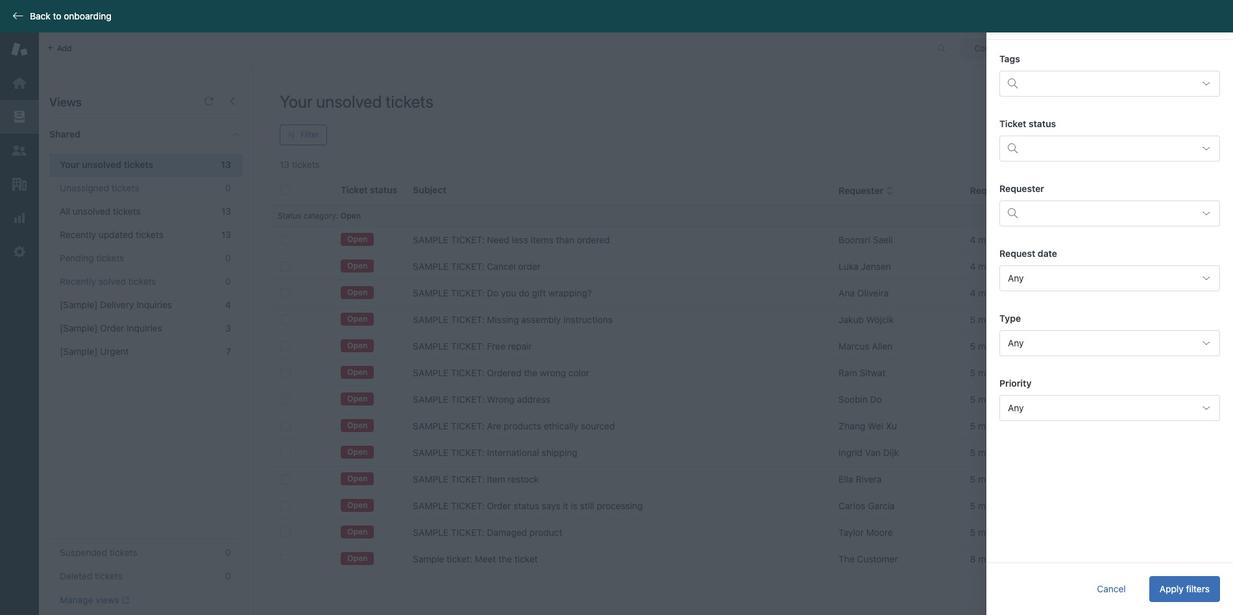Task type: describe. For each thing, give the bounding box(es) containing it.
ticket:
[[447, 554, 473, 565]]

soobin
[[839, 394, 868, 405]]

meet
[[475, 554, 496, 565]]

any field for type
[[1000, 331, 1221, 357]]

jakub
[[839, 314, 864, 325]]

5 for ram sitwat
[[971, 368, 976, 379]]

back
[[30, 10, 51, 21]]

reporting image
[[11, 210, 28, 227]]

request
[[1000, 248, 1036, 259]]

4 minutes ago for saeli
[[971, 234, 1030, 245]]

sample for sample ticket: international shipping
[[413, 447, 449, 459]]

back to onboarding
[[30, 10, 112, 21]]

5 for ella rivera
[[971, 474, 976, 485]]

filters
[[1187, 584, 1211, 595]]

are
[[487, 421, 502, 432]]

ticket: for wrong
[[451, 394, 485, 405]]

minutes for ella rivera
[[979, 474, 1012, 485]]

minutes for soobin do
[[979, 394, 1012, 405]]

open for sample ticket: ordered the wrong color
[[347, 368, 368, 378]]

row containing sample ticket: cancel order
[[270, 254, 1224, 280]]

1 horizontal spatial your unsolved tickets
[[280, 92, 434, 111]]

luka
[[839, 261, 859, 272]]

views
[[49, 95, 82, 109]]

sample for sample ticket: missing assembly instructions
[[413, 314, 449, 325]]

sample for sample ticket: item restock
[[413, 474, 449, 485]]

5 for taylor moore
[[971, 527, 976, 538]]

sample ticket: free repair link
[[413, 340, 532, 353]]

[sample] delivery inquiries
[[60, 299, 172, 310]]

garcia
[[868, 501, 895, 512]]

ticket: for are
[[451, 421, 485, 432]]

open for sample ticket: cancel order
[[347, 261, 368, 271]]

apply
[[1160, 584, 1184, 595]]

row containing sample ticket: are products ethically sourced
[[270, 413, 1224, 440]]

item
[[487, 474, 506, 485]]

sample for sample ticket: need less items than ordered
[[413, 234, 449, 245]]

minutes for taylor moore
[[979, 527, 1012, 538]]

sample ticket: need less items than ordered
[[413, 234, 610, 245]]

free
[[487, 341, 506, 352]]

the
[[839, 554, 855, 565]]

ticket: for need
[[451, 234, 485, 245]]

sample for sample ticket: are products ethically sourced
[[413, 421, 449, 432]]

row containing sample ticket: order status says it is still processing
[[270, 493, 1224, 520]]

minutes for zhang wei xu
[[979, 421, 1012, 432]]

allen
[[873, 341, 893, 352]]

repair
[[508, 341, 532, 352]]

urgent for sample ticket: wrong address
[[1131, 394, 1160, 405]]

ticket: for international
[[451, 447, 485, 459]]

sample ticket: missing assembly instructions link
[[413, 314, 613, 327]]

ago for soobin do
[[1014, 394, 1030, 405]]

sample ticket: international shipping
[[413, 447, 578, 459]]

inquiries for [sample] order inquiries
[[127, 323, 162, 334]]

boonsri
[[839, 234, 871, 245]]

conversations
[[975, 43, 1028, 53]]

row containing sample ticket: item restock
[[270, 467, 1224, 493]]

minutes for marcus allen
[[979, 341, 1012, 352]]

is
[[571, 501, 578, 512]]

ago for boonsri saeli
[[1015, 234, 1030, 245]]

sample ticket: meet the ticket
[[413, 554, 538, 565]]

ago for luka jensen
[[1015, 261, 1030, 272]]

1 vertical spatial urgent
[[100, 346, 129, 357]]

assembly
[[522, 314, 561, 325]]

product
[[530, 527, 563, 538]]

5 for jakub wójcik
[[971, 314, 976, 325]]

ticket: for cancel
[[451, 261, 485, 272]]

refresh views pane image
[[204, 96, 214, 107]]

sample ticket: cancel order link
[[413, 260, 541, 273]]

tags
[[1000, 53, 1021, 64]]

jakub wójcik
[[839, 314, 895, 325]]

[sample] for [sample] urgent
[[60, 346, 98, 357]]

ordered
[[487, 368, 522, 379]]

open for sample ticket: meet the ticket
[[347, 554, 368, 564]]

says
[[542, 501, 561, 512]]

[sample] order inquiries
[[60, 323, 162, 334]]

5 minutes ago for jakub wójcik
[[971, 314, 1030, 325]]

filter dialog
[[987, 0, 1234, 616]]

0 horizontal spatial your unsolved tickets
[[60, 159, 153, 170]]

recently solved tickets
[[60, 276, 156, 287]]

ago for marcus allen
[[1014, 341, 1030, 352]]

cancel button
[[1087, 577, 1137, 603]]

5 for marcus allen
[[971, 341, 976, 352]]

sample
[[413, 554, 444, 565]]

row containing sample ticket: ordered the wrong color
[[270, 360, 1224, 387]]

row containing sample ticket: missing assembly instructions
[[270, 307, 1224, 333]]

Ticket status field
[[1025, 138, 1193, 159]]

ticket: for order
[[451, 501, 485, 512]]

sitwat
[[860, 368, 886, 379]]

deleted tickets
[[60, 571, 123, 582]]

13 for all unsolved tickets
[[221, 206, 231, 217]]

ticket: for damaged
[[451, 527, 485, 538]]

jensen
[[862, 261, 892, 272]]

wei
[[868, 421, 884, 432]]

[sample] for [sample] delivery inquiries
[[60, 299, 98, 310]]

to
[[53, 10, 61, 21]]

ingrid
[[839, 447, 863, 459]]

manage views
[[60, 595, 119, 606]]

inquiries for [sample] delivery inquiries
[[137, 299, 172, 310]]

solved
[[99, 276, 126, 287]]

wrong
[[487, 394, 515, 405]]

sample ticket: do you do gift wrapping?
[[413, 288, 592, 299]]

8 5 from the top
[[971, 501, 976, 512]]

[sample] urgent
[[60, 346, 129, 357]]

onboarding
[[64, 10, 112, 21]]

row containing sample ticket: damaged product
[[270, 520, 1224, 547]]

any for request date
[[1009, 273, 1024, 284]]

xu
[[886, 421, 898, 432]]

views
[[96, 595, 119, 606]]

views image
[[11, 108, 28, 125]]

0 horizontal spatial your
[[60, 159, 80, 170]]

cancel inside button
[[1098, 584, 1127, 595]]

sample ticket: do you do gift wrapping? link
[[413, 287, 592, 300]]

address
[[517, 394, 551, 405]]

1 normal from the top
[[1131, 288, 1162, 299]]

ticket inside filter dialog
[[1000, 118, 1027, 129]]

collapse views pane image
[[227, 96, 238, 107]]

type button
[[1046, 185, 1078, 197]]

sample ticket: order status says it is still processing link
[[413, 500, 643, 513]]

tags element
[[1000, 71, 1221, 97]]

open for sample ticket: need less items than ordered
[[347, 235, 368, 244]]

main element
[[0, 32, 39, 616]]

2 normal from the top
[[1131, 554, 1162, 565]]

sample ticket: order status says it is still processing
[[413, 501, 643, 512]]

carlos
[[839, 501, 866, 512]]

ago for taylor moore
[[1014, 527, 1030, 538]]

requester inside button
[[839, 185, 884, 196]]

ago for ram sitwat
[[1014, 368, 1030, 379]]

ticket: for missing
[[451, 314, 485, 325]]

ticket: for free
[[451, 341, 485, 352]]

gift
[[532, 288, 546, 299]]

international
[[487, 447, 540, 459]]

you
[[501, 288, 517, 299]]

requester button
[[839, 185, 894, 197]]

minutes for boonsri saeli
[[979, 234, 1012, 245]]

[sample] for [sample] order inquiries
[[60, 323, 98, 334]]

type inside filter dialog
[[1000, 313, 1022, 324]]

0 horizontal spatial order
[[100, 323, 124, 334]]

the for wrong
[[524, 368, 538, 379]]

suspended tickets
[[60, 547, 137, 559]]

minutes for ram sitwat
[[979, 368, 1012, 379]]

recently updated tickets
[[60, 229, 164, 240]]

5 minutes ago for taylor moore
[[971, 527, 1030, 538]]

requester inside filter dialog
[[1000, 183, 1045, 194]]

ago for the customer
[[1015, 554, 1030, 565]]

any for type
[[1009, 338, 1024, 349]]

rivera
[[856, 474, 882, 485]]

1 vertical spatial unsolved
[[82, 159, 122, 170]]

status category: open
[[278, 211, 361, 221]]

restock
[[508, 474, 539, 485]]

apply filters button
[[1150, 577, 1221, 603]]

need
[[487, 234, 510, 245]]

unassigned tickets
[[60, 182, 139, 194]]

boonsri saeli
[[839, 234, 894, 245]]

pending tickets
[[60, 253, 124, 264]]

status inside row
[[514, 501, 540, 512]]

organizations image
[[11, 176, 28, 193]]

ticket: for do
[[451, 288, 485, 299]]

order
[[519, 261, 541, 272]]

row containing sample ticket: international shipping
[[270, 440, 1224, 467]]

ana
[[839, 288, 855, 299]]

do inside sample ticket: do you do gift wrapping? link
[[487, 288, 499, 299]]

wrong
[[540, 368, 566, 379]]

sample for sample ticket: do you do gift wrapping?
[[413, 288, 449, 299]]

8
[[971, 554, 976, 565]]

ethically
[[544, 421, 579, 432]]

ticket for luka jensen
[[1046, 261, 1072, 272]]

carlos garcia
[[839, 501, 895, 512]]

ago for zhang wei xu
[[1014, 421, 1030, 432]]

0 for deleted tickets
[[226, 571, 231, 582]]

0 for recently solved tickets
[[226, 276, 231, 287]]

2 vertical spatial unsolved
[[73, 206, 110, 217]]



Task type: locate. For each thing, give the bounding box(es) containing it.
0 for suspended tickets
[[226, 547, 231, 559]]

1 vertical spatial do
[[871, 394, 883, 405]]

unsolved up unassigned tickets
[[82, 159, 122, 170]]

sample for sample ticket: free repair
[[413, 341, 449, 352]]

1 vertical spatial your unsolved tickets
[[60, 159, 153, 170]]

taylor
[[839, 527, 864, 538]]

any down request
[[1009, 273, 1024, 284]]

1 vertical spatial any field
[[1000, 331, 1221, 357]]

1 vertical spatial inquiries
[[127, 323, 162, 334]]

ella rivera
[[839, 474, 882, 485]]

2 5 minutes ago from the top
[[971, 341, 1030, 352]]

van
[[866, 447, 881, 459]]

open for sample ticket: missing assembly instructions
[[347, 315, 368, 324]]

3 ticket: from the top
[[451, 288, 485, 299]]

oliveira
[[858, 288, 889, 299]]

sample for sample ticket: order status says it is still processing
[[413, 501, 449, 512]]

8 sample from the top
[[413, 421, 449, 432]]

ticket status element
[[1000, 136, 1221, 162]]

ago for jakub wójcik
[[1014, 314, 1030, 325]]

11 row from the top
[[270, 493, 1224, 520]]

ticket: left wrong
[[451, 394, 485, 405]]

4 row from the top
[[270, 307, 1224, 333]]

1 [sample] from the top
[[60, 299, 98, 310]]

1 horizontal spatial status
[[1029, 118, 1057, 129]]

5 minutes ago for ella rivera
[[971, 474, 1030, 485]]

wrapping?
[[549, 288, 592, 299]]

6 ticket: from the top
[[451, 368, 485, 379]]

3 [sample] from the top
[[60, 346, 98, 357]]

2 vertical spatial any
[[1009, 403, 1024, 414]]

any down priority
[[1009, 403, 1024, 414]]

0 for unassigned tickets
[[226, 182, 231, 194]]

11 ticket: from the top
[[451, 501, 485, 512]]

order inside row
[[487, 501, 511, 512]]

shared heading
[[39, 115, 253, 154]]

1 horizontal spatial order
[[487, 501, 511, 512]]

inquiries
[[137, 299, 172, 310], [127, 323, 162, 334]]

[sample] down recently solved tickets
[[60, 299, 98, 310]]

0 vertical spatial recently
[[60, 229, 96, 240]]

sample for sample ticket: wrong address
[[413, 394, 449, 405]]

7 row from the top
[[270, 387, 1224, 413]]

11 sample from the top
[[413, 501, 449, 512]]

ticket status
[[1000, 118, 1057, 129]]

any field for request date
[[1000, 266, 1221, 292]]

1 horizontal spatial the
[[524, 368, 538, 379]]

minutes for luka jensen
[[979, 261, 1012, 272]]

1 vertical spatial any
[[1009, 338, 1024, 349]]

urgent for sample ticket: cancel order
[[1131, 261, 1160, 272]]

customers image
[[11, 142, 28, 159]]

1 recently from the top
[[60, 229, 96, 240]]

1 vertical spatial [sample]
[[60, 323, 98, 334]]

ticket: down sample ticket: free repair link
[[451, 368, 485, 379]]

get started image
[[11, 75, 28, 92]]

2 vertical spatial [sample]
[[60, 346, 98, 357]]

9 row from the top
[[270, 440, 1224, 467]]

0 horizontal spatial type
[[1000, 313, 1022, 324]]

the for ticket
[[499, 554, 512, 565]]

order down the [sample] delivery inquiries at the left of page
[[100, 323, 124, 334]]

ticket: up "sample ticket: cancel order"
[[451, 234, 485, 245]]

2 vertical spatial urgent
[[1131, 394, 1160, 405]]

open for sample ticket: item restock
[[347, 474, 368, 484]]

ago for ella rivera
[[1014, 474, 1030, 485]]

type inside button
[[1046, 185, 1067, 196]]

5 minutes ago for zhang wei xu
[[971, 421, 1030, 432]]

1 0 from the top
[[226, 182, 231, 194]]

4 0 from the top
[[226, 547, 231, 559]]

manage
[[60, 595, 93, 606]]

ticket
[[1000, 118, 1027, 129], [1046, 261, 1072, 272], [1046, 288, 1072, 299], [1046, 394, 1072, 405], [1046, 421, 1072, 432]]

status
[[278, 211, 302, 221]]

9 5 from the top
[[971, 527, 976, 538]]

your up filter button
[[280, 92, 313, 111]]

7 ticket: from the top
[[451, 394, 485, 405]]

5 sample from the top
[[413, 341, 449, 352]]

ingrid van dijk
[[839, 447, 899, 459]]

marcus
[[839, 341, 870, 352]]

9 5 minutes ago from the top
[[971, 527, 1030, 538]]

order down 'item'
[[487, 501, 511, 512]]

5 5 from the top
[[971, 421, 976, 432]]

do left you
[[487, 288, 499, 299]]

your unsolved tickets up unassigned tickets
[[60, 159, 153, 170]]

1 vertical spatial normal
[[1131, 554, 1162, 565]]

sample ticket: international shipping link
[[413, 447, 578, 460]]

1 5 minutes ago from the top
[[971, 314, 1030, 325]]

0 horizontal spatial do
[[487, 288, 499, 299]]

6 5 minutes ago from the top
[[971, 447, 1030, 459]]

0 vertical spatial cancel
[[487, 261, 516, 272]]

1 vertical spatial 13
[[221, 206, 231, 217]]

[sample] up the [sample] urgent
[[60, 323, 98, 334]]

6 row from the top
[[270, 360, 1224, 387]]

0 vertical spatial do
[[487, 288, 499, 299]]

row containing sample ticket: do you do gift wrapping?
[[270, 280, 1224, 307]]

13 for your unsolved tickets
[[221, 159, 231, 170]]

sample ticket: wrong address link
[[413, 394, 551, 407]]

sample ticket: cancel order
[[413, 261, 541, 272]]

open
[[341, 211, 361, 221], [347, 235, 368, 244], [347, 261, 368, 271], [347, 288, 368, 298], [347, 315, 368, 324], [347, 341, 368, 351], [347, 368, 368, 378], [347, 394, 368, 404], [347, 421, 368, 431], [347, 448, 368, 457], [347, 474, 368, 484], [347, 501, 368, 511], [347, 528, 368, 537], [347, 554, 368, 564]]

your unsolved tickets
[[280, 92, 434, 111], [60, 159, 153, 170]]

requested
[[971, 185, 1018, 196]]

5 for zhang wei xu
[[971, 421, 976, 432]]

sample ticket: free repair
[[413, 341, 532, 352]]

any up priority
[[1009, 338, 1024, 349]]

ticket: left 'item'
[[451, 474, 485, 485]]

ticket: for item
[[451, 474, 485, 485]]

any
[[1009, 273, 1024, 284], [1009, 338, 1024, 349], [1009, 403, 1024, 414]]

zendesk support image
[[11, 41, 28, 58]]

the left wrong
[[524, 368, 538, 379]]

customer
[[858, 554, 899, 565]]

0 vertical spatial urgent
[[1131, 261, 1160, 272]]

0
[[226, 182, 231, 194], [226, 253, 231, 264], [226, 276, 231, 287], [226, 547, 231, 559], [226, 571, 231, 582]]

open for sample ticket: wrong address
[[347, 394, 368, 404]]

7 sample from the top
[[413, 394, 449, 405]]

cancel up sample ticket: do you do gift wrapping?
[[487, 261, 516, 272]]

0 for pending tickets
[[226, 253, 231, 264]]

4 minutes ago for jensen
[[971, 261, 1030, 272]]

0 vertical spatial normal
[[1131, 288, 1162, 299]]

1 any field from the top
[[1000, 266, 1221, 292]]

unsolved
[[316, 92, 382, 111], [82, 159, 122, 170], [73, 206, 110, 217]]

1 4 minutes ago from the top
[[971, 234, 1030, 245]]

ticket for zhang wei xu
[[1046, 421, 1072, 432]]

1 row from the top
[[270, 227, 1224, 254]]

1 ticket: from the top
[[451, 234, 485, 245]]

ticket: up sample ticket: do you do gift wrapping?
[[451, 261, 485, 272]]

ordered
[[577, 234, 610, 245]]

12 ticket: from the top
[[451, 527, 485, 538]]

0 horizontal spatial status
[[514, 501, 540, 512]]

(opens in a new tab) image
[[119, 597, 129, 605]]

1 vertical spatial the
[[499, 554, 512, 565]]

3
[[226, 323, 231, 334]]

3 sample from the top
[[413, 288, 449, 299]]

1 5 from the top
[[971, 314, 976, 325]]

ticket: up sample ticket: meet the ticket
[[451, 527, 485, 538]]

1 horizontal spatial requester
[[1000, 183, 1045, 194]]

status
[[1029, 118, 1057, 129], [514, 501, 540, 512]]

instructions
[[564, 314, 613, 325]]

4
[[971, 234, 976, 245], [971, 261, 976, 272], [971, 288, 976, 299], [225, 299, 231, 310]]

1 vertical spatial status
[[514, 501, 540, 512]]

4 minutes ago
[[971, 234, 1030, 245], [971, 261, 1030, 272], [971, 288, 1030, 299]]

0 vertical spatial status
[[1029, 118, 1057, 129]]

products
[[504, 421, 542, 432]]

0 vertical spatial the
[[524, 368, 538, 379]]

ticket: down the sample ticket: item restock link
[[451, 501, 485, 512]]

0 vertical spatial your
[[280, 92, 313, 111]]

4 5 from the top
[[971, 394, 976, 405]]

2 recently from the top
[[60, 276, 96, 287]]

sample inside "link"
[[413, 314, 449, 325]]

2 sample from the top
[[413, 261, 449, 272]]

inquiries down 'delivery'
[[127, 323, 162, 334]]

2 4 minutes ago from the top
[[971, 261, 1030, 272]]

ticket: left the are
[[451, 421, 485, 432]]

deleted
[[60, 571, 92, 582]]

ram sitwat
[[839, 368, 886, 379]]

requester up the boonsri saeli
[[839, 185, 884, 196]]

delivery
[[100, 299, 134, 310]]

sample for sample ticket: cancel order
[[413, 261, 449, 272]]

ticket for soobin do
[[1046, 394, 1072, 405]]

0 horizontal spatial cancel
[[487, 261, 516, 272]]

urgent down the requester element on the top
[[1131, 261, 1160, 272]]

open for sample ticket: international shipping
[[347, 448, 368, 457]]

row containing sample ticket: need less items than ordered
[[270, 227, 1224, 254]]

0 vertical spatial [sample]
[[60, 299, 98, 310]]

3 0 from the top
[[226, 276, 231, 287]]

requested button
[[971, 185, 1028, 197]]

2 row from the top
[[270, 254, 1224, 280]]

urgent down the [sample] order inquiries
[[100, 346, 129, 357]]

do right the soobin
[[871, 394, 883, 405]]

status inside filter dialog
[[1029, 118, 1057, 129]]

items
[[531, 234, 554, 245]]

0 vertical spatial 13
[[221, 159, 231, 170]]

order
[[100, 323, 124, 334], [487, 501, 511, 512]]

color
[[569, 368, 590, 379]]

1 vertical spatial order
[[487, 501, 511, 512]]

do
[[487, 288, 499, 299], [871, 394, 883, 405]]

the right meet on the bottom left of the page
[[499, 554, 512, 565]]

sample ticket: are products ethically sourced link
[[413, 420, 615, 433]]

0 vertical spatial 4 minutes ago
[[971, 234, 1030, 245]]

0 vertical spatial your unsolved tickets
[[280, 92, 434, 111]]

suspended
[[60, 547, 107, 559]]

0 vertical spatial inquiries
[[137, 299, 172, 310]]

3 4 minutes ago from the top
[[971, 288, 1030, 299]]

5 minutes ago for soobin do
[[971, 394, 1030, 405]]

0 vertical spatial type
[[1046, 185, 1067, 196]]

ago for ingrid van dijk
[[1014, 447, 1030, 459]]

filter
[[301, 130, 319, 140]]

13 for recently updated tickets
[[221, 229, 231, 240]]

admin image
[[11, 244, 28, 260]]

sample ticket: item restock
[[413, 474, 539, 485]]

1 horizontal spatial your
[[280, 92, 313, 111]]

Any field
[[1000, 266, 1221, 292], [1000, 331, 1221, 357], [1000, 396, 1221, 421]]

recently down pending
[[60, 276, 96, 287]]

6 5 from the top
[[971, 447, 976, 459]]

5 minutes ago for marcus allen
[[971, 341, 1030, 352]]

1 vertical spatial cancel
[[1098, 584, 1127, 595]]

saeli
[[873, 234, 894, 245]]

sample ticket: damaged product
[[413, 527, 563, 538]]

request date
[[1000, 248, 1058, 259]]

8 5 minutes ago from the top
[[971, 501, 1030, 512]]

sample for sample ticket: damaged product
[[413, 527, 449, 538]]

minutes for jakub wójcik
[[979, 314, 1012, 325]]

ticket: up 'sample ticket: item restock'
[[451, 447, 485, 459]]

5 minutes ago for ram sitwat
[[971, 368, 1030, 379]]

inquiries right 'delivery'
[[137, 299, 172, 310]]

subject
[[413, 184, 447, 195]]

your up unassigned
[[60, 159, 80, 170]]

your unsolved tickets up filter
[[280, 92, 434, 111]]

ticket:
[[451, 234, 485, 245], [451, 261, 485, 272], [451, 288, 485, 299], [451, 314, 485, 325], [451, 341, 485, 352], [451, 368, 485, 379], [451, 394, 485, 405], [451, 421, 485, 432], [451, 447, 485, 459], [451, 474, 485, 485], [451, 501, 485, 512], [451, 527, 485, 538]]

ella
[[839, 474, 854, 485]]

any field for priority
[[1000, 396, 1221, 421]]

ticket: up sample ticket: free repair
[[451, 314, 485, 325]]

2 [sample] from the top
[[60, 323, 98, 334]]

3 row from the top
[[270, 280, 1224, 307]]

5 0 from the top
[[226, 571, 231, 582]]

10 ticket: from the top
[[451, 474, 485, 485]]

5 ticket: from the top
[[451, 341, 485, 352]]

low
[[1131, 421, 1148, 432]]

ticket: inside "link"
[[451, 314, 485, 325]]

wójcik
[[867, 314, 895, 325]]

minutes for the customer
[[979, 554, 1012, 565]]

marcus allen
[[839, 341, 893, 352]]

zhang wei xu
[[839, 421, 898, 432]]

1 vertical spatial recently
[[60, 276, 96, 287]]

5 for ingrid van dijk
[[971, 447, 976, 459]]

1 vertical spatial your
[[60, 159, 80, 170]]

unsolved up filter
[[316, 92, 382, 111]]

5
[[971, 314, 976, 325], [971, 341, 976, 352], [971, 368, 976, 379], [971, 394, 976, 405], [971, 421, 976, 432], [971, 447, 976, 459], [971, 474, 976, 485], [971, 501, 976, 512], [971, 527, 976, 538]]

1 any from the top
[[1009, 273, 1024, 284]]

10 sample from the top
[[413, 474, 449, 485]]

0 vertical spatial order
[[100, 323, 124, 334]]

1 horizontal spatial type
[[1046, 185, 1067, 196]]

1 vertical spatial 4 minutes ago
[[971, 261, 1030, 272]]

0 vertical spatial any field
[[1000, 266, 1221, 292]]

row containing sample ticket: free repair
[[270, 333, 1224, 360]]

12 row from the top
[[270, 520, 1224, 547]]

5 row from the top
[[270, 333, 1224, 360]]

12 sample from the top
[[413, 527, 449, 538]]

3 any field from the top
[[1000, 396, 1221, 421]]

5 5 minutes ago from the top
[[971, 421, 1030, 432]]

3 5 minutes ago from the top
[[971, 368, 1030, 379]]

recently for recently updated tickets
[[60, 229, 96, 240]]

recently for recently solved tickets
[[60, 276, 96, 287]]

processing
[[597, 501, 643, 512]]

0 horizontal spatial requester
[[839, 185, 884, 196]]

0 vertical spatial any
[[1009, 273, 1024, 284]]

2 any field from the top
[[1000, 331, 1221, 357]]

[sample]
[[60, 299, 98, 310], [60, 323, 98, 334], [60, 346, 98, 357]]

7 5 from the top
[[971, 474, 976, 485]]

0 horizontal spatial the
[[499, 554, 512, 565]]

requester element
[[1000, 201, 1221, 227]]

4 sample from the top
[[413, 314, 449, 325]]

ticket: left free
[[451, 341, 485, 352]]

2 0 from the top
[[226, 253, 231, 264]]

2 any from the top
[[1009, 338, 1024, 349]]

open for sample ticket: damaged product
[[347, 528, 368, 537]]

zhang
[[839, 421, 866, 432]]

2 vertical spatial 4 minutes ago
[[971, 288, 1030, 299]]

sample ticket: are products ethically sourced
[[413, 421, 615, 432]]

7 5 minutes ago from the top
[[971, 474, 1030, 485]]

row
[[270, 227, 1224, 254], [270, 254, 1224, 280], [270, 280, 1224, 307], [270, 307, 1224, 333], [270, 333, 1224, 360], [270, 360, 1224, 387], [270, 387, 1224, 413], [270, 413, 1224, 440], [270, 440, 1224, 467], [270, 467, 1224, 493], [270, 493, 1224, 520], [270, 520, 1224, 547], [270, 547, 1224, 573]]

4 ticket: from the top
[[451, 314, 485, 325]]

ticket: for ordered
[[451, 368, 485, 379]]

sample for sample ticket: ordered the wrong color
[[413, 368, 449, 379]]

cancel left apply
[[1098, 584, 1127, 595]]

sample ticket: ordered the wrong color link
[[413, 367, 590, 380]]

13 row from the top
[[270, 547, 1224, 573]]

8 row from the top
[[270, 413, 1224, 440]]

[sample] down the [sample] order inquiries
[[60, 346, 98, 357]]

9 ticket: from the top
[[451, 447, 485, 459]]

damaged
[[487, 527, 527, 538]]

3 5 from the top
[[971, 368, 976, 379]]

4 5 minutes ago from the top
[[971, 394, 1030, 405]]

0 vertical spatial unsolved
[[316, 92, 382, 111]]

2 vertical spatial 13
[[221, 229, 231, 240]]

6 sample from the top
[[413, 368, 449, 379]]

recently up pending
[[60, 229, 96, 240]]

10 row from the top
[[270, 467, 1224, 493]]

ticket: down sample ticket: cancel order link
[[451, 288, 485, 299]]

5 minutes ago for ingrid van dijk
[[971, 447, 1030, 459]]

5 minutes ago
[[971, 314, 1030, 325], [971, 341, 1030, 352], [971, 368, 1030, 379], [971, 394, 1030, 405], [971, 421, 1030, 432], [971, 447, 1030, 459], [971, 474, 1030, 485], [971, 501, 1030, 512], [971, 527, 1030, 538]]

5 for soobin do
[[971, 394, 976, 405]]

unsolved down unassigned
[[73, 206, 110, 217]]

urgent up low
[[1131, 394, 1160, 405]]

the
[[524, 368, 538, 379], [499, 554, 512, 565]]

7
[[226, 346, 231, 357]]

2 5 from the top
[[971, 341, 976, 352]]

open for sample ticket: are products ethically sourced
[[347, 421, 368, 431]]

sample ticket: damaged product link
[[413, 527, 563, 540]]

requester left type button
[[1000, 183, 1045, 194]]

1 vertical spatial type
[[1000, 313, 1022, 324]]

moore
[[867, 527, 894, 538]]

luka jensen
[[839, 261, 892, 272]]

1 horizontal spatial do
[[871, 394, 883, 405]]

open for sample ticket: free repair
[[347, 341, 368, 351]]

8 ticket: from the top
[[451, 421, 485, 432]]

normal
[[1131, 288, 1162, 299], [1131, 554, 1162, 565]]

minutes for ingrid van dijk
[[979, 447, 1012, 459]]

2 ticket: from the top
[[451, 261, 485, 272]]

any for priority
[[1009, 403, 1024, 414]]

row containing sample ticket: wrong address
[[270, 387, 1224, 413]]

1 sample from the top
[[413, 234, 449, 245]]

cancel inside row
[[487, 261, 516, 272]]

row containing sample ticket: meet the ticket
[[270, 547, 1224, 573]]

3 any from the top
[[1009, 403, 1024, 414]]

9 sample from the top
[[413, 447, 449, 459]]

1 horizontal spatial cancel
[[1098, 584, 1127, 595]]

2 vertical spatial any field
[[1000, 396, 1221, 421]]

ago
[[1015, 234, 1030, 245], [1015, 261, 1030, 272], [1015, 288, 1030, 299], [1014, 314, 1030, 325], [1014, 341, 1030, 352], [1014, 368, 1030, 379], [1014, 394, 1030, 405], [1014, 421, 1030, 432], [1014, 447, 1030, 459], [1014, 474, 1030, 485], [1014, 501, 1030, 512], [1014, 527, 1030, 538], [1015, 554, 1030, 565]]

minutes
[[979, 234, 1012, 245], [979, 261, 1012, 272], [979, 288, 1012, 299], [979, 314, 1012, 325], [979, 341, 1012, 352], [979, 368, 1012, 379], [979, 394, 1012, 405], [979, 421, 1012, 432], [979, 447, 1012, 459], [979, 474, 1012, 485], [979, 501, 1012, 512], [979, 527, 1012, 538], [979, 554, 1012, 565]]

sample ticket: wrong address
[[413, 394, 551, 405]]

updated
[[99, 229, 133, 240]]



Task type: vqa. For each thing, say whether or not it's contained in the screenshot.


